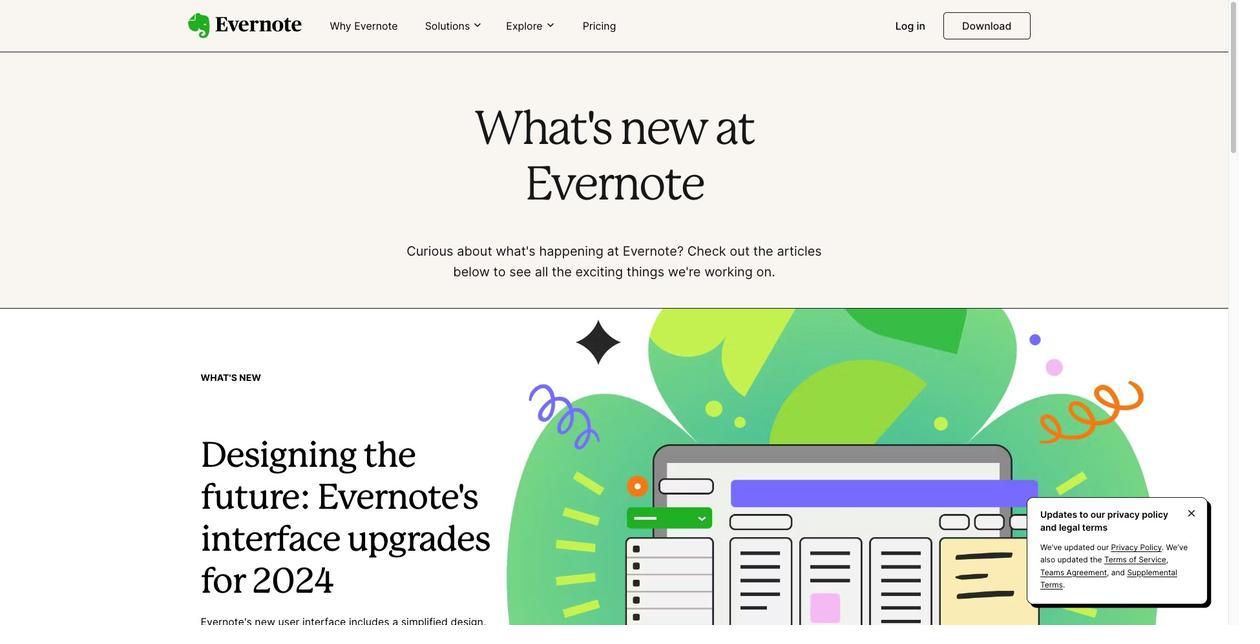 Task type: vqa. For each thing, say whether or not it's contained in the screenshot.
the left Terms
yes



Task type: describe. For each thing, give the bounding box(es) containing it.
things
[[627, 264, 665, 280]]

new for what's new
[[239, 372, 261, 383]]

curious
[[407, 244, 454, 259]]

explore
[[507, 19, 543, 32]]

evernote inside what's new at evernote
[[525, 165, 704, 209]]

solutions button
[[421, 19, 487, 33]]

see
[[510, 264, 532, 280]]

updates to our privacy policy and legal terms
[[1041, 510, 1169, 533]]

download link
[[944, 12, 1031, 39]]

at inside curious about what's happening at evernote? check out the articles below to see all the exciting things we're working on.
[[607, 244, 619, 259]]

legal
[[1060, 522, 1081, 533]]

updates
[[1041, 510, 1078, 521]]

supplemental terms
[[1041, 568, 1178, 590]]

privacy
[[1112, 543, 1139, 553]]

privacy
[[1108, 510, 1141, 521]]

our for privacy
[[1098, 543, 1110, 553]]

the up on.
[[754, 244, 774, 259]]

pricing link
[[575, 14, 624, 39]]

explore button
[[503, 19, 560, 33]]

to inside curious about what's happening at evernote? check out the articles below to see all the exciting things we're working on.
[[494, 264, 506, 280]]

what's new
[[201, 372, 261, 383]]

below
[[453, 264, 490, 280]]

why evernote link
[[322, 14, 406, 39]]

the inside . we've also updated the
[[1091, 556, 1103, 565]]

what's for what's new at evernote
[[475, 109, 612, 153]]

why evernote
[[330, 19, 398, 32]]

0 vertical spatial updated
[[1065, 543, 1095, 553]]

blog — new evernote ui 2024 image
[[0, 309, 1229, 626]]

about
[[457, 244, 492, 259]]

why
[[330, 19, 352, 32]]

agreement
[[1067, 568, 1108, 578]]

the right all
[[552, 264, 572, 280]]

out
[[730, 244, 750, 259]]

log in
[[896, 19, 926, 32]]

working
[[705, 264, 753, 280]]

supplemental terms link
[[1041, 568, 1178, 590]]

and inside the updates to our privacy policy and legal terms
[[1041, 522, 1057, 533]]

articles
[[777, 244, 822, 259]]

privacy policy link
[[1112, 543, 1162, 553]]

pricing
[[583, 19, 616, 32]]

terms
[[1083, 522, 1108, 533]]

1 horizontal spatial ,
[[1167, 556, 1169, 565]]

we're
[[668, 264, 701, 280]]

happening
[[540, 244, 604, 259]]

. for .
[[1064, 581, 1066, 590]]

future:
[[201, 484, 311, 516]]

supplemental
[[1128, 568, 1178, 578]]

our for privacy
[[1091, 510, 1106, 521]]

evernote's
[[317, 484, 478, 516]]

we've inside . we've also updated the
[[1167, 543, 1189, 553]]

policy
[[1141, 543, 1162, 553]]

of
[[1130, 556, 1137, 565]]

updated inside . we've also updated the
[[1058, 556, 1089, 565]]

evernote inside 'link'
[[354, 19, 398, 32]]

terms of service link
[[1105, 556, 1167, 565]]

upgrades
[[347, 526, 490, 558]]



Task type: locate. For each thing, give the bounding box(es) containing it.
curious about what's happening at evernote? check out the articles below to see all the exciting things we're working on.
[[407, 244, 822, 280]]

check
[[688, 244, 727, 259]]

on.
[[757, 264, 776, 280]]

1 horizontal spatial evernote
[[525, 165, 704, 209]]

at inside what's new at evernote
[[716, 109, 755, 153]]

1 vertical spatial .
[[1064, 581, 1066, 590]]

1 horizontal spatial to
[[1080, 510, 1089, 521]]

updated
[[1065, 543, 1095, 553], [1058, 556, 1089, 565]]

all
[[535, 264, 549, 280]]

download
[[963, 19, 1012, 32]]

, down . we've also updated the in the bottom of the page
[[1108, 568, 1110, 578]]

. we've also updated the
[[1041, 543, 1189, 565]]

0 vertical spatial our
[[1091, 510, 1106, 521]]

0 horizontal spatial ,
[[1108, 568, 1110, 578]]

new for what's new at evernote
[[620, 109, 708, 153]]

1 vertical spatial and
[[1112, 568, 1126, 578]]

to up terms
[[1080, 510, 1089, 521]]

0 horizontal spatial at
[[607, 244, 619, 259]]

new
[[620, 109, 708, 153], [239, 372, 261, 383]]

. for . we've also updated the
[[1162, 543, 1165, 553]]

0 vertical spatial terms
[[1105, 556, 1128, 565]]

terms
[[1105, 556, 1128, 565], [1041, 581, 1064, 590]]

what's
[[475, 109, 612, 153], [201, 372, 237, 383]]

the inside designing the future: evernote's interface upgrades for 2024
[[363, 442, 416, 474]]

terms inside supplemental terms
[[1041, 581, 1064, 590]]

terms of service , teams agreement , and
[[1041, 556, 1169, 578]]

0 vertical spatial ,
[[1167, 556, 1169, 565]]

designing
[[201, 442, 357, 474]]

1 vertical spatial evernote
[[525, 165, 704, 209]]

solutions
[[425, 19, 470, 32]]

also
[[1041, 556, 1056, 565]]

1 vertical spatial terms
[[1041, 581, 1064, 590]]

evernote?
[[623, 244, 684, 259]]

our up 'terms of service , teams agreement , and'
[[1098, 543, 1110, 553]]

. inside . we've also updated the
[[1162, 543, 1165, 553]]

1 horizontal spatial at
[[716, 109, 755, 153]]

0 vertical spatial and
[[1041, 522, 1057, 533]]

,
[[1167, 556, 1169, 565], [1108, 568, 1110, 578]]

. down teams agreement 'link'
[[1064, 581, 1066, 590]]

our inside the updates to our privacy policy and legal terms
[[1091, 510, 1106, 521]]

in
[[917, 19, 926, 32]]

2 we've from the left
[[1167, 543, 1189, 553]]

1 horizontal spatial what's
[[475, 109, 612, 153]]

1 vertical spatial our
[[1098, 543, 1110, 553]]

1 we've from the left
[[1041, 543, 1063, 553]]

updated up teams agreement 'link'
[[1058, 556, 1089, 565]]

0 vertical spatial evernote
[[354, 19, 398, 32]]

our up terms
[[1091, 510, 1106, 521]]

log
[[896, 19, 914, 32]]

teams
[[1041, 568, 1065, 578]]

0 horizontal spatial new
[[239, 372, 261, 383]]

0 vertical spatial .
[[1162, 543, 1165, 553]]

. up service
[[1162, 543, 1165, 553]]

1 vertical spatial new
[[239, 372, 261, 383]]

evernote logo image
[[188, 13, 302, 39]]

1 horizontal spatial terms
[[1105, 556, 1128, 565]]

0 vertical spatial new
[[620, 109, 708, 153]]

what's for what's new
[[201, 372, 237, 383]]

updated down legal
[[1065, 543, 1095, 553]]

designing the future: evernote's interface upgrades for 2024
[[201, 442, 490, 600]]

0 vertical spatial to
[[494, 264, 506, 280]]

service
[[1139, 556, 1167, 565]]

1 horizontal spatial we've
[[1167, 543, 1189, 553]]

for
[[201, 567, 245, 600]]

to inside the updates to our privacy policy and legal terms
[[1080, 510, 1089, 521]]

1 horizontal spatial .
[[1162, 543, 1165, 553]]

and down updates
[[1041, 522, 1057, 533]]

at
[[716, 109, 755, 153], [607, 244, 619, 259]]

we've up also
[[1041, 543, 1063, 553]]

the up evernote's
[[363, 442, 416, 474]]

teams agreement link
[[1041, 568, 1108, 578]]

, up the supplemental at the bottom
[[1167, 556, 1169, 565]]

0 horizontal spatial evernote
[[354, 19, 398, 32]]

policy
[[1143, 510, 1169, 521]]

1 vertical spatial updated
[[1058, 556, 1089, 565]]

.
[[1162, 543, 1165, 553], [1064, 581, 1066, 590]]

what's inside what's new at evernote
[[475, 109, 612, 153]]

and down . we've also updated the in the bottom of the page
[[1112, 568, 1126, 578]]

evernote
[[354, 19, 398, 32], [525, 165, 704, 209]]

0 horizontal spatial terms
[[1041, 581, 1064, 590]]

to left see
[[494, 264, 506, 280]]

0 horizontal spatial what's
[[201, 372, 237, 383]]

exciting
[[576, 264, 623, 280]]

new inside what's new at evernote
[[620, 109, 708, 153]]

we've
[[1041, 543, 1063, 553], [1167, 543, 1189, 553]]

1 vertical spatial what's
[[201, 372, 237, 383]]

terms inside 'terms of service , teams agreement , and'
[[1105, 556, 1128, 565]]

terms down privacy at the right bottom of the page
[[1105, 556, 1128, 565]]

0 vertical spatial at
[[716, 109, 755, 153]]

1 vertical spatial ,
[[1108, 568, 1110, 578]]

1 horizontal spatial new
[[620, 109, 708, 153]]

the down 'we've updated our privacy policy'
[[1091, 556, 1103, 565]]

0 horizontal spatial and
[[1041, 522, 1057, 533]]

what's
[[496, 244, 536, 259]]

to
[[494, 264, 506, 280], [1080, 510, 1089, 521]]

1 vertical spatial at
[[607, 244, 619, 259]]

1 horizontal spatial and
[[1112, 568, 1126, 578]]

interface
[[201, 526, 340, 558]]

we've right policy
[[1167, 543, 1189, 553]]

0 horizontal spatial we've
[[1041, 543, 1063, 553]]

what's new at evernote
[[475, 109, 755, 209]]

and
[[1041, 522, 1057, 533], [1112, 568, 1126, 578]]

2024
[[252, 567, 334, 600]]

we've updated our privacy policy
[[1041, 543, 1162, 553]]

the
[[754, 244, 774, 259], [552, 264, 572, 280], [363, 442, 416, 474], [1091, 556, 1103, 565]]

log in link
[[888, 14, 934, 39]]

and inside 'terms of service , teams agreement , and'
[[1112, 568, 1126, 578]]

0 horizontal spatial to
[[494, 264, 506, 280]]

0 horizontal spatial .
[[1064, 581, 1066, 590]]

0 vertical spatial what's
[[475, 109, 612, 153]]

1 vertical spatial to
[[1080, 510, 1089, 521]]

terms down teams
[[1041, 581, 1064, 590]]

our
[[1091, 510, 1106, 521], [1098, 543, 1110, 553]]



